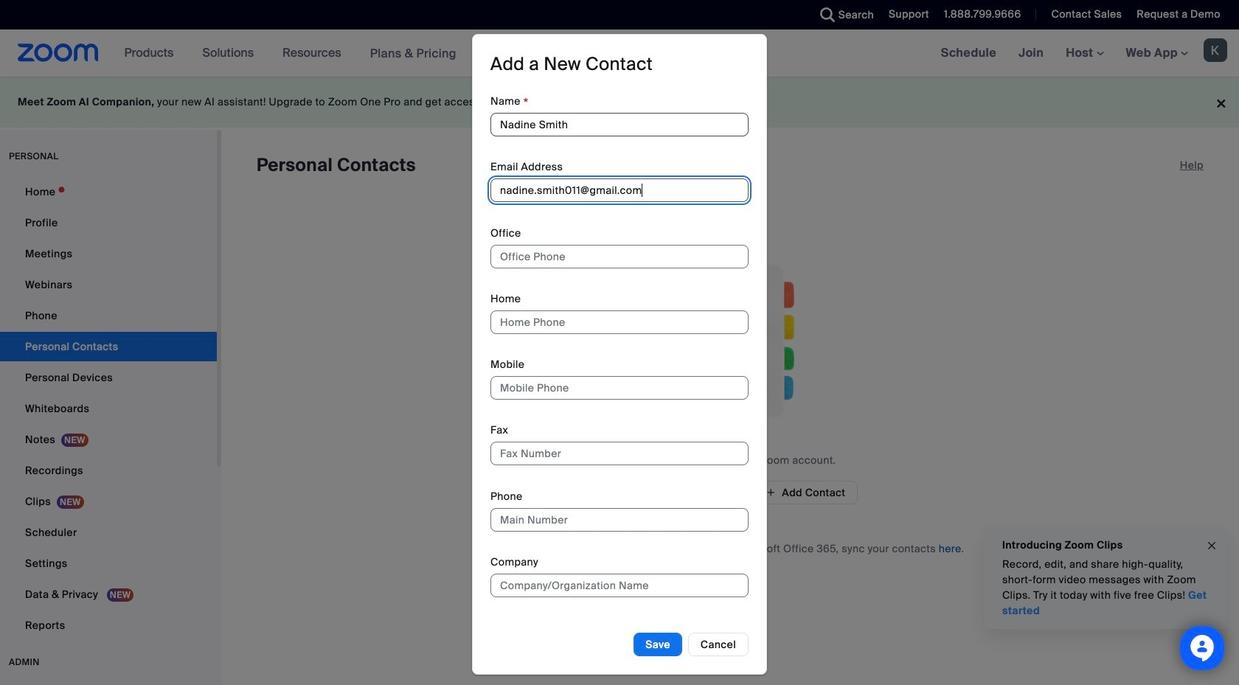Task type: describe. For each thing, give the bounding box(es) containing it.
close image
[[1207, 538, 1219, 555]]

add image
[[766, 486, 777, 500]]

Home Phone text field
[[491, 311, 749, 334]]

personal menu menu
[[0, 177, 217, 642]]

Email text field
[[491, 179, 749, 203]]

Company/Organization Name text field
[[491, 574, 749, 598]]

Fax Number text field
[[491, 442, 749, 466]]

zoom logo image
[[18, 44, 99, 62]]



Task type: locate. For each thing, give the bounding box(es) containing it.
banner
[[0, 30, 1240, 77]]

meetings navigation
[[930, 30, 1240, 77]]

dialog
[[472, 34, 768, 675]]

First and Last Name text field
[[491, 113, 749, 137]]

product information navigation
[[113, 30, 468, 77]]

Mobile Phone text field
[[491, 377, 749, 400]]

footer
[[0, 77, 1240, 128]]

Main Number text field
[[491, 508, 749, 532]]

Office Phone text field
[[491, 245, 749, 268]]



Task type: vqa. For each thing, say whether or not it's contained in the screenshot.
product information navigation
yes



